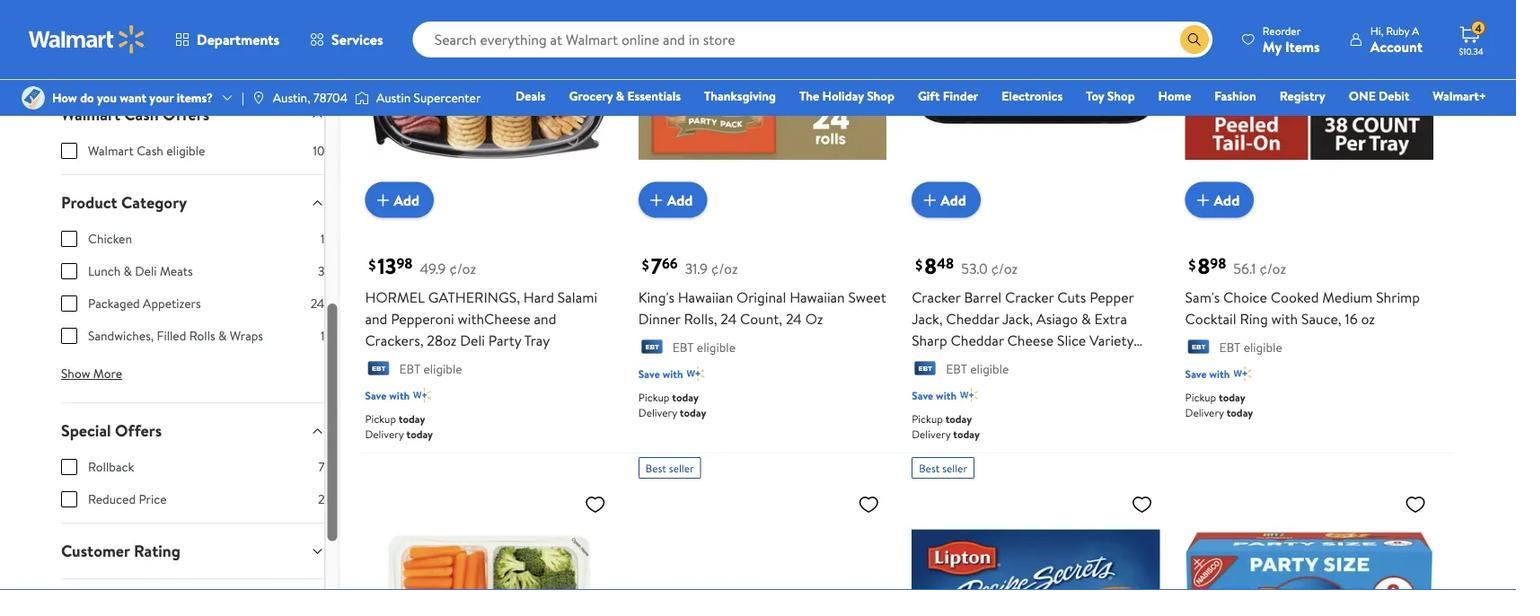 Task type: locate. For each thing, give the bounding box(es) containing it.
1 $ from the left
[[369, 255, 376, 274]]

save left walmart plus image
[[365, 388, 387, 403]]

walmart cash offers
[[61, 104, 210, 126]]

¢/oz right 31.9 on the top left of the page
[[712, 258, 738, 278]]

pickup for $ 8 98 56.1 ¢/oz sam's choice cooked medium shrimp cocktail ring with sauce, 16 oz
[[1186, 390, 1217, 405]]

1 vertical spatial walmart
[[88, 142, 134, 160]]

pickup today delivery today down cocktail
[[1186, 390, 1254, 421]]

pickup down cocktail
[[1186, 390, 1217, 405]]

with inside $ 8 98 56.1 ¢/oz sam's choice cooked medium shrimp cocktail ring with sauce, 16 oz
[[1272, 309, 1299, 329]]

cash down walmart cash offers
[[137, 142, 163, 160]]

eligible down ring
[[1244, 338, 1283, 356]]

cracker up asiago
[[1006, 287, 1055, 307]]

7 up the 2
[[319, 459, 325, 476]]

oz
[[806, 309, 824, 329]]

rolls,
[[684, 309, 718, 329]]

24 inside product category group
[[311, 295, 325, 313]]

add to cart image
[[920, 189, 941, 211]]

8 inside $ 8 98 56.1 ¢/oz sam's choice cooked medium shrimp cocktail ring with sauce, 16 oz
[[1198, 251, 1211, 281]]

fashion link
[[1207, 86, 1265, 106]]

save with for $ 13 98 49.9 ¢/oz hormel gatherings, hard salami and pepperoni withcheese and crackers,  28oz deli party tray
[[365, 388, 410, 403]]

austin, 78704
[[273, 89, 348, 106]]

ebt eligible down rolls,
[[673, 338, 736, 356]]

grocery
[[569, 87, 613, 105]]

 image
[[22, 86, 45, 110], [251, 91, 266, 105]]

2 horizontal spatial ebt image
[[1186, 340, 1213, 358]]

ebt up walmart plus image
[[399, 360, 421, 378]]

show more
[[61, 365, 122, 383]]

0 horizontal spatial best seller
[[646, 460, 694, 476]]

cheese
[[1008, 330, 1054, 350]]

0 horizontal spatial cracker
[[912, 287, 961, 307]]

4 ¢/oz from the left
[[1260, 258, 1287, 278]]

4 add from the left
[[1215, 190, 1240, 210]]

tray inside $ 13 98 49.9 ¢/oz hormel gatherings, hard salami and pepperoni withcheese and crackers,  28oz deli party tray
[[525, 330, 550, 350]]

1
[[321, 231, 325, 248], [321, 328, 325, 345]]

variety
[[1090, 330, 1134, 350]]

how do you want your items?
[[52, 89, 213, 106]]

austin,
[[273, 89, 311, 106]]

cheddar down barrel
[[947, 309, 1000, 329]]

1 horizontal spatial shop
[[1108, 87, 1136, 105]]

ebt image
[[912, 361, 939, 379]]

1 cracker from the left
[[912, 287, 961, 307]]

save with left walmart plus image
[[365, 388, 410, 403]]

1 1 from the top
[[321, 231, 325, 248]]

None checkbox
[[61, 143, 77, 160], [61, 264, 77, 280], [61, 328, 77, 345], [61, 143, 77, 160], [61, 264, 77, 280], [61, 328, 77, 345]]

save down cocktail
[[1186, 366, 1207, 381]]

0 horizontal spatial hawaiian
[[678, 287, 734, 307]]

add button for $ 8 48 53.0 ¢/oz cracker barrel cracker cuts pepper jack, cheddar jack, asiago & extra sharp cheddar cheese slice variety pack, 48 ct tray
[[912, 182, 981, 218]]

2 ¢/oz from the left
[[712, 258, 738, 278]]

1 ¢/oz from the left
[[450, 258, 476, 278]]

save down dinner
[[639, 366, 660, 381]]

eligible down 28oz
[[424, 360, 462, 378]]

1 best from the left
[[646, 460, 667, 476]]

1 add to cart image from the left
[[372, 189, 394, 211]]

2 horizontal spatial add to cart image
[[1193, 189, 1215, 211]]

0 vertical spatial cheddar
[[947, 309, 1000, 329]]

2 1 from the top
[[321, 328, 325, 345]]

1 horizontal spatial 24
[[721, 309, 737, 329]]

4 add button from the left
[[1186, 182, 1255, 218]]

1 horizontal spatial seller
[[943, 460, 968, 476]]

0 horizontal spatial shop
[[867, 87, 895, 105]]

24
[[311, 295, 325, 313], [721, 309, 737, 329], [786, 309, 802, 329]]

ebt image
[[639, 340, 666, 358], [1186, 340, 1213, 358], [365, 361, 392, 379]]

13
[[378, 251, 397, 281]]

walmart cash offers tab
[[47, 88, 339, 142]]

today
[[672, 390, 699, 405], [1220, 390, 1246, 405], [680, 405, 707, 421], [1227, 405, 1254, 421], [399, 412, 425, 427], [946, 412, 973, 427], [407, 427, 433, 442], [954, 427, 980, 442]]

3 add from the left
[[941, 190, 967, 210]]

2 horizontal spatial 24
[[786, 309, 802, 329]]

add to cart image
[[372, 189, 394, 211], [646, 189, 668, 211], [1193, 189, 1215, 211]]

1 vertical spatial tray
[[985, 352, 1010, 372]]

save with down ebt image
[[912, 388, 957, 403]]

48 left 53.0
[[937, 254, 955, 274]]

save down ebt image
[[912, 388, 934, 403]]

3 add to cart image from the left
[[1193, 189, 1215, 211]]

category
[[121, 192, 187, 214]]

cash up 'walmart cash eligible' on the top
[[124, 104, 159, 126]]

1 hawaiian from the left
[[678, 287, 734, 307]]

$ left 53.0
[[916, 255, 923, 274]]

8 for $ 8 98 56.1 ¢/oz sam's choice cooked medium shrimp cocktail ring with sauce, 16 oz
[[1198, 251, 1211, 281]]

lipton recipe secrets onion dry soup and dip mix, 2 oz, 2 pack image
[[912, 486, 1161, 590]]

hormel
[[365, 287, 425, 307]]

2 best from the left
[[920, 460, 940, 476]]

pickup down dinner
[[639, 390, 670, 405]]

& right grocery at the top
[[616, 87, 625, 105]]

delivery
[[639, 405, 678, 421], [1186, 405, 1225, 421], [365, 427, 404, 442], [912, 427, 951, 442]]

supercenter
[[414, 89, 481, 106]]

7 inside the "$ 7 66 31.9 ¢/oz king's hawaiian original hawaiian sweet dinner rolls, 24 count, 24 oz"
[[651, 251, 662, 281]]

offers
[[163, 104, 210, 126], [115, 420, 162, 443]]

0 vertical spatial 1
[[321, 231, 325, 248]]

7 inside special offers group
[[319, 459, 325, 476]]

home link
[[1151, 86, 1200, 106]]

3 add button from the left
[[912, 182, 981, 218]]

1 vertical spatial cash
[[137, 142, 163, 160]]

53.0
[[962, 258, 988, 278]]

2 and from the left
[[534, 309, 557, 329]]

walmart for walmart cash eligible
[[88, 142, 134, 160]]

¢/oz right 53.0
[[992, 258, 1018, 278]]

2 add to cart image from the left
[[646, 189, 668, 211]]

hawaiian up oz
[[790, 287, 845, 307]]

 image right |
[[251, 91, 266, 105]]

seller
[[669, 460, 694, 476], [943, 460, 968, 476]]

pickup today delivery today down dinner
[[639, 390, 707, 421]]

add button up 53.0
[[912, 182, 981, 218]]

1 vertical spatial 7
[[319, 459, 325, 476]]

0 horizontal spatial add to cart image
[[372, 189, 394, 211]]

eligible for $ 7 66 31.9 ¢/oz king's hawaiian original hawaiian sweet dinner rolls, 24 count, 24 oz
[[697, 338, 736, 356]]

oz
[[1362, 309, 1376, 329]]

walmart plus image for $ 7 66 31.9 ¢/oz king's hawaiian original hawaiian sweet dinner rolls, 24 count, 24 oz
[[687, 365, 705, 383]]

special offers tab
[[47, 404, 339, 459]]

1 best seller from the left
[[646, 460, 694, 476]]

cheddar up ct
[[951, 330, 1004, 350]]

2 cracker from the left
[[1006, 287, 1055, 307]]

add button up 13
[[365, 182, 434, 218]]

items?
[[177, 89, 213, 106]]

eligible down cheese
[[971, 360, 1010, 378]]

4 $ from the left
[[1189, 255, 1197, 274]]

¢/oz right 56.1
[[1260, 258, 1287, 278]]

with for $ 8 98 56.1 ¢/oz sam's choice cooked medium shrimp cocktail ring with sauce, 16 oz
[[1210, 366, 1231, 381]]

8 inside $ 8 48 53.0 ¢/oz cracker barrel cracker cuts pepper jack, cheddar jack, asiago & extra sharp cheddar cheese slice variety pack, 48 ct tray
[[925, 251, 937, 281]]

0 vertical spatial cash
[[124, 104, 159, 126]]

product category group
[[61, 231, 325, 360]]

¢/oz inside $ 8 98 56.1 ¢/oz sam's choice cooked medium shrimp cocktail ring with sauce, 16 oz
[[1260, 258, 1287, 278]]

special
[[61, 420, 111, 443]]

save for $ 8 48 53.0 ¢/oz cracker barrel cracker cuts pepper jack, cheddar jack, asiago & extra sharp cheddar cheese slice variety pack, 48 ct tray
[[912, 388, 934, 403]]

48 left ct
[[949, 352, 965, 372]]

cracker up sharp on the bottom
[[912, 287, 961, 307]]

2 horizontal spatial walmart plus image
[[1234, 365, 1252, 383]]

2 hawaiian from the left
[[790, 287, 845, 307]]

tray right ct
[[985, 352, 1010, 372]]

pickup today delivery today for $ 7 66 31.9 ¢/oz king's hawaiian original hawaiian sweet dinner rolls, 24 count, 24 oz
[[639, 390, 707, 421]]

2 seller from the left
[[943, 460, 968, 476]]

98 left 49.9
[[397, 254, 413, 274]]

pickup today delivery today
[[639, 390, 707, 421], [1186, 390, 1254, 421], [365, 412, 433, 442], [912, 412, 980, 442]]

0 horizontal spatial 24
[[311, 295, 325, 313]]

with down 'cooked'
[[1272, 309, 1299, 329]]

1 vertical spatial 1
[[321, 328, 325, 345]]

count,
[[741, 309, 783, 329]]

add to favorites list, lipton recipe secrets onion dry soup and dip mix, 2 oz, 2 pack image
[[1132, 493, 1154, 516]]

with for $ 8 48 53.0 ¢/oz cracker barrel cracker cuts pepper jack, cheddar jack, asiago & extra sharp cheddar cheese slice variety pack, 48 ct tray
[[937, 388, 957, 403]]

2 8 from the left
[[1198, 251, 1211, 281]]

tray inside $ 8 48 53.0 ¢/oz cracker barrel cracker cuts pepper jack, cheddar jack, asiago & extra sharp cheddar cheese slice variety pack, 48 ct tray
[[985, 352, 1010, 372]]

best seller for the lipton recipe secrets onion dry soup and dip mix, 2 oz, 2 pack image
[[920, 460, 968, 476]]

jack, up cheese
[[1003, 309, 1034, 329]]

with left walmart plus image
[[389, 388, 410, 403]]

98 left 56.1
[[1211, 254, 1227, 274]]

1 horizontal spatial  image
[[251, 91, 266, 105]]

ebt image down cocktail
[[1186, 340, 1213, 358]]

0 horizontal spatial seller
[[669, 460, 694, 476]]

0 horizontal spatial and
[[365, 309, 388, 329]]

save for $ 13 98 49.9 ¢/oz hormel gatherings, hard salami and pepperoni withcheese and crackers,  28oz deli party tray
[[365, 388, 387, 403]]

 image
[[355, 89, 369, 107]]

gift finder link
[[910, 86, 987, 106]]

1 and from the left
[[365, 309, 388, 329]]

1 vertical spatial offers
[[115, 420, 162, 443]]

|
[[242, 89, 244, 106]]

extra
[[1095, 309, 1128, 329]]

deli inside product category group
[[135, 263, 157, 280]]

0 horizontal spatial deli
[[135, 263, 157, 280]]

1 shop from the left
[[867, 87, 895, 105]]

ebt eligible
[[673, 338, 736, 356], [1220, 338, 1283, 356], [399, 360, 462, 378], [946, 360, 1010, 378]]

$ 8 48 53.0 ¢/oz cracker barrel cracker cuts pepper jack, cheddar jack, asiago & extra sharp cheddar cheese slice variety pack, 48 ct tray
[[912, 251, 1135, 372]]

1 horizontal spatial 98
[[1211, 254, 1227, 274]]

¢/oz right 49.9
[[450, 258, 476, 278]]

with down cocktail
[[1210, 366, 1231, 381]]

¢/oz inside $ 8 48 53.0 ¢/oz cracker barrel cracker cuts pepper jack, cheddar jack, asiago & extra sharp cheddar cheese slice variety pack, 48 ct tray
[[992, 258, 1018, 278]]

 image left how
[[22, 86, 45, 110]]

and down hard
[[534, 309, 557, 329]]

ebt eligible down ring
[[1220, 338, 1283, 356]]

None checkbox
[[61, 231, 77, 248], [61, 296, 77, 312], [61, 460, 77, 476], [61, 492, 77, 508], [61, 231, 77, 248], [61, 296, 77, 312], [61, 460, 77, 476], [61, 492, 77, 508]]

finder
[[943, 87, 979, 105]]

2 best seller from the left
[[920, 460, 968, 476]]

add up 66
[[668, 190, 693, 210]]

gift finder
[[918, 87, 979, 105]]

save
[[639, 366, 660, 381], [1186, 366, 1207, 381], [365, 388, 387, 403], [912, 388, 934, 403]]

with down dinner
[[663, 366, 684, 381]]

pickup for $ 8 48 53.0 ¢/oz cracker barrel cracker cuts pepper jack, cheddar jack, asiago & extra sharp cheddar cheese slice variety pack, 48 ct tray
[[912, 412, 943, 427]]

walmart plus image
[[687, 365, 705, 383], [1234, 365, 1252, 383], [961, 386, 979, 404]]

king's
[[639, 287, 675, 307]]

tab
[[47, 580, 339, 590]]

deli inside $ 13 98 49.9 ¢/oz hormel gatherings, hard salami and pepperoni withcheese and crackers,  28oz deli party tray
[[460, 330, 485, 350]]

& left extra
[[1082, 309, 1092, 329]]

shop right holiday
[[867, 87, 895, 105]]

eligible down rolls,
[[697, 338, 736, 356]]

ebt image down crackers,
[[365, 361, 392, 379]]

1 up 3
[[321, 231, 325, 248]]

0 horizontal spatial 98
[[397, 254, 413, 274]]

with down ebt image
[[937, 388, 957, 403]]

party
[[489, 330, 522, 350]]

cuts
[[1058, 287, 1087, 307]]

$
[[369, 255, 376, 274], [642, 255, 650, 274], [916, 255, 923, 274], [1189, 255, 1197, 274]]

deli down withcheese
[[460, 330, 485, 350]]

0 horizontal spatial best
[[646, 460, 667, 476]]

2 add button from the left
[[639, 182, 708, 218]]

delivery for $ 8 98 56.1 ¢/oz sam's choice cooked medium shrimp cocktail ring with sauce, 16 oz
[[1186, 405, 1225, 421]]

2 $ from the left
[[642, 255, 650, 274]]

sam's choice cooked medium shrimp cocktail ring with sauce, 16 oz image
[[1186, 0, 1434, 204]]

24 down 3
[[311, 295, 325, 313]]

0 horizontal spatial ebt image
[[365, 361, 392, 379]]

ebt eligible right pack,
[[946, 360, 1010, 378]]

walmart cash eligible
[[88, 142, 205, 160]]

8
[[925, 251, 937, 281], [1198, 251, 1211, 281]]

pepper
[[1090, 287, 1135, 307]]

reduced price
[[88, 491, 167, 509]]

98 inside $ 8 98 56.1 ¢/oz sam's choice cooked medium shrimp cocktail ring with sauce, 16 oz
[[1211, 254, 1227, 274]]

& inside $ 8 48 53.0 ¢/oz cracker barrel cracker cuts pepper jack, cheddar jack, asiago & extra sharp cheddar cheese slice variety pack, 48 ct tray
[[1082, 309, 1092, 329]]

2 98 from the left
[[1211, 254, 1227, 274]]

3 ¢/oz from the left
[[992, 258, 1018, 278]]

tray right party
[[525, 330, 550, 350]]

walmart
[[61, 104, 120, 126], [88, 142, 134, 160]]

1 horizontal spatial 7
[[651, 251, 662, 281]]

hawaiian
[[678, 287, 734, 307], [790, 287, 845, 307]]

0 vertical spatial offers
[[163, 104, 210, 126]]

pickup today delivery today down ebt image
[[912, 412, 980, 442]]

add for $ 8 48 53.0 ¢/oz cracker barrel cracker cuts pepper jack, cheddar jack, asiago & extra sharp cheddar cheese slice variety pack, 48 ct tray
[[941, 190, 967, 210]]

&
[[616, 87, 625, 105], [124, 263, 132, 280], [1082, 309, 1092, 329], [218, 328, 227, 345]]

best seller
[[646, 460, 694, 476], [920, 460, 968, 476]]

sam's
[[1186, 287, 1221, 307]]

0 horizontal spatial 8
[[925, 251, 937, 281]]

cash inside dropdown button
[[124, 104, 159, 126]]

1 seller from the left
[[669, 460, 694, 476]]

add button up 66
[[639, 182, 708, 218]]

0 horizontal spatial 7
[[319, 459, 325, 476]]

save for $ 7 66 31.9 ¢/oz king's hawaiian original hawaiian sweet dinner rolls, 24 count, 24 oz
[[639, 366, 660, 381]]

pickup down crackers,
[[365, 412, 396, 427]]

8 up 'sam's'
[[1198, 251, 1211, 281]]

ebt eligible up walmart plus image
[[399, 360, 462, 378]]

8 left 53.0
[[925, 251, 937, 281]]

holiday
[[823, 87, 864, 105]]

24 left oz
[[786, 309, 802, 329]]

save with
[[639, 366, 684, 381], [1186, 366, 1231, 381], [365, 388, 410, 403], [912, 388, 957, 403]]

cash for offers
[[124, 104, 159, 126]]

do
[[80, 89, 94, 106]]

sandwiches, filled rolls & wraps
[[88, 328, 263, 345]]

ct
[[969, 352, 982, 372]]

and up crackers,
[[365, 309, 388, 329]]

walmart inside dropdown button
[[61, 104, 120, 126]]

$ for $ 8 48 53.0 ¢/oz cracker barrel cracker cuts pepper jack, cheddar jack, asiago & extra sharp cheddar cheese slice variety pack, 48 ct tray
[[916, 255, 923, 274]]

1 8 from the left
[[925, 251, 937, 281]]

walmart for walmart cash offers
[[61, 104, 120, 126]]

$ left 13
[[369, 255, 376, 274]]

1 horizontal spatial deli
[[460, 330, 485, 350]]

one
[[1350, 87, 1377, 105]]

1 98 from the left
[[397, 254, 413, 274]]

7 up king's
[[651, 251, 662, 281]]

1 horizontal spatial best seller
[[920, 460, 968, 476]]

add up 56.1
[[1215, 190, 1240, 210]]

$ inside $ 8 98 56.1 ¢/oz sam's choice cooked medium shrimp cocktail ring with sauce, 16 oz
[[1189, 255, 1197, 274]]

ebt image down dinner
[[639, 340, 666, 358]]

product category tab
[[47, 176, 339, 231]]

2 add from the left
[[668, 190, 693, 210]]

1 horizontal spatial cracker
[[1006, 287, 1055, 307]]

1 horizontal spatial ebt image
[[639, 340, 666, 358]]

$ inside the "$ 7 66 31.9 ¢/oz king's hawaiian original hawaiian sweet dinner rolls, 24 count, 24 oz"
[[642, 255, 650, 274]]

deals link
[[508, 86, 554, 106]]

3 $ from the left
[[916, 255, 923, 274]]

1 horizontal spatial hawaiian
[[790, 287, 845, 307]]

ebt down rolls,
[[673, 338, 694, 356]]

2 jack, from the left
[[1003, 309, 1034, 329]]

1 horizontal spatial tray
[[985, 352, 1010, 372]]

$ left 66
[[642, 255, 650, 274]]

24 right rolls,
[[721, 309, 737, 329]]

$ up 'sam's'
[[1189, 255, 1197, 274]]

0 horizontal spatial jack,
[[912, 309, 943, 329]]

pickup today delivery today down walmart plus image
[[365, 412, 433, 442]]

walmart plus image down rolls,
[[687, 365, 705, 383]]

0 horizontal spatial tray
[[525, 330, 550, 350]]

hawaiian up rolls,
[[678, 287, 734, 307]]

withcheese
[[458, 309, 531, 329]]

ebt image for 8
[[1186, 340, 1213, 358]]

1 horizontal spatial 8
[[1198, 251, 1211, 281]]

grocery & essentials link
[[561, 86, 689, 106]]

cheddar
[[947, 309, 1000, 329], [951, 330, 1004, 350]]

1 add from the left
[[394, 190, 420, 210]]

with for $ 7 66 31.9 ¢/oz king's hawaiian original hawaiian sweet dinner rolls, 24 count, 24 oz
[[663, 366, 684, 381]]

cash
[[124, 104, 159, 126], [137, 142, 163, 160]]

shop right toy
[[1108, 87, 1136, 105]]

ebt image for 7
[[639, 340, 666, 358]]

¢/oz inside the "$ 7 66 31.9 ¢/oz king's hawaiian original hawaiian sweet dinner rolls, 24 count, 24 oz"
[[712, 258, 738, 278]]

ebt down cocktail
[[1220, 338, 1241, 356]]

save with down dinner
[[639, 366, 684, 381]]

add button for $ 7 66 31.9 ¢/oz king's hawaiian original hawaiian sweet dinner rolls, 24 count, 24 oz
[[639, 182, 708, 218]]

1 horizontal spatial best
[[920, 460, 940, 476]]

product
[[61, 192, 117, 214]]

0 horizontal spatial  image
[[22, 86, 45, 110]]

shrimp
[[1377, 287, 1421, 307]]

1 add button from the left
[[365, 182, 434, 218]]

hi,
[[1371, 23, 1384, 38]]

walmart image
[[29, 25, 146, 54]]

¢/oz inside $ 13 98 49.9 ¢/oz hormel gatherings, hard salami and pepperoni withcheese and crackers,  28oz deli party tray
[[450, 258, 476, 278]]

reduced
[[88, 491, 136, 509]]

shop
[[867, 87, 895, 105], [1108, 87, 1136, 105]]

walmart plus image down ring
[[1234, 365, 1252, 383]]

add up 13
[[394, 190, 420, 210]]

reorder my items
[[1263, 23, 1321, 56]]

0 horizontal spatial walmart plus image
[[687, 365, 705, 383]]

walmart plus image for $ 8 48 53.0 ¢/oz cracker barrel cracker cuts pepper jack, cheddar jack, asiago & extra sharp cheddar cheese slice variety pack, 48 ct tray
[[961, 386, 979, 404]]

$ 8 98 56.1 ¢/oz sam's choice cooked medium shrimp cocktail ring with sauce, 16 oz
[[1186, 251, 1421, 329]]

add button up 56.1
[[1186, 182, 1255, 218]]

pickup today delivery today for $ 13 98 49.9 ¢/oz hormel gatherings, hard salami and pepperoni withcheese and crackers,  28oz deli party tray
[[365, 412, 433, 442]]

$ 13 98 49.9 ¢/oz hormel gatherings, hard salami and pepperoni withcheese and crackers,  28oz deli party tray
[[365, 251, 598, 350]]

product category
[[61, 192, 187, 214]]

1 horizontal spatial add to cart image
[[646, 189, 668, 211]]

add up 53.0
[[941, 190, 967, 210]]

registry
[[1280, 87, 1326, 105]]

1 horizontal spatial walmart plus image
[[961, 386, 979, 404]]

special offers button
[[47, 404, 339, 459]]

product category button
[[47, 176, 339, 231]]

$ for $ 7 66 31.9 ¢/oz king's hawaiian original hawaiian sweet dinner rolls, 24 count, 24 oz
[[642, 255, 650, 274]]

7
[[651, 251, 662, 281], [319, 459, 325, 476]]

add for $ 13 98 49.9 ¢/oz hormel gatherings, hard salami and pepperoni withcheese and crackers,  28oz deli party tray
[[394, 190, 420, 210]]

1 down 3
[[321, 328, 325, 345]]

$ inside $ 13 98 49.9 ¢/oz hormel gatherings, hard salami and pepperoni withcheese and crackers,  28oz deli party tray
[[369, 255, 376, 274]]

$ inside $ 8 48 53.0 ¢/oz cracker barrel cracker cuts pepper jack, cheddar jack, asiago & extra sharp cheddar cheese slice variety pack, 48 ct tray
[[916, 255, 923, 274]]

thanksgiving link
[[696, 86, 785, 106]]

deli left meats
[[135, 263, 157, 280]]

 image for austin, 78704
[[251, 91, 266, 105]]

0 vertical spatial tray
[[525, 330, 550, 350]]

1 vertical spatial deli
[[460, 330, 485, 350]]

1 horizontal spatial and
[[534, 309, 557, 329]]

one debit
[[1350, 87, 1410, 105]]

0 vertical spatial deli
[[135, 263, 157, 280]]

98 inside $ 13 98 49.9 ¢/oz hormel gatherings, hard salami and pepperoni withcheese and crackers,  28oz deli party tray
[[397, 254, 413, 274]]

packaged
[[88, 295, 140, 313]]

ebt left ct
[[946, 360, 968, 378]]

ebt for $ 8 98 56.1 ¢/oz sam's choice cooked medium shrimp cocktail ring with sauce, 16 oz
[[1220, 338, 1241, 356]]

1 horizontal spatial jack,
[[1003, 309, 1034, 329]]

add button for $ 8 98 56.1 ¢/oz sam's choice cooked medium shrimp cocktail ring with sauce, 16 oz
[[1186, 182, 1255, 218]]

save with down cocktail
[[1186, 366, 1231, 381]]

0 vertical spatial 7
[[651, 251, 662, 281]]

pickup down ebt image
[[912, 412, 943, 427]]

walmart plus image down ct
[[961, 386, 979, 404]]

save with for $ 8 98 56.1 ¢/oz sam's choice cooked medium shrimp cocktail ring with sauce, 16 oz
[[1186, 366, 1231, 381]]

jack, up sharp on the bottom
[[912, 309, 943, 329]]

0 vertical spatial walmart
[[61, 104, 120, 126]]



Task type: vqa. For each thing, say whether or not it's contained in the screenshot.
deli in the Product Category GROUP
yes



Task type: describe. For each thing, give the bounding box(es) containing it.
eligible for $ 8 98 56.1 ¢/oz sam's choice cooked medium shrimp cocktail ring with sauce, 16 oz
[[1244, 338, 1283, 356]]

ebt eligible for $ 13 98 49.9 ¢/oz hormel gatherings, hard salami and pepperoni withcheese and crackers,  28oz deli party tray
[[399, 360, 462, 378]]

more
[[93, 365, 122, 383]]

customer rating
[[61, 541, 180, 563]]

hi, ruby a account
[[1371, 23, 1423, 56]]

$10.34
[[1460, 45, 1484, 57]]

customer
[[61, 541, 130, 563]]

search icon image
[[1188, 32, 1202, 47]]

thanksgiving
[[705, 87, 776, 105]]

sweet
[[849, 287, 887, 307]]

hormel gatherings, hard salami and pepperoni withcheese and crackers,  28oz deli party tray image
[[365, 0, 614, 204]]

reorder
[[1263, 23, 1302, 38]]

cooked
[[1271, 287, 1320, 307]]

delivery for $ 7 66 31.9 ¢/oz king's hawaiian original hawaiian sweet dinner rolls, 24 count, 24 oz
[[639, 405, 678, 421]]

add to favorites list, ritz original crackers, party size, 27.4 oz image
[[1406, 493, 1427, 516]]

offers inside tab
[[163, 104, 210, 126]]

lunch & deli meats
[[88, 263, 193, 280]]

add to cart image for 7
[[646, 189, 668, 211]]

the holiday shop
[[800, 87, 895, 105]]

home
[[1159, 87, 1192, 105]]

show
[[61, 365, 90, 383]]

66
[[662, 254, 678, 274]]

account
[[1371, 36, 1423, 56]]

registry link
[[1272, 86, 1334, 106]]

gatherings,
[[428, 287, 520, 307]]

filled
[[157, 328, 186, 345]]

& right rolls
[[218, 328, 227, 345]]

pickup for $ 13 98 49.9 ¢/oz hormel gatherings, hard salami and pepperoni withcheese and crackers,  28oz deli party tray
[[365, 412, 396, 427]]

hard
[[524, 287, 554, 307]]

56.1
[[1234, 258, 1257, 278]]

seller for the lipton recipe secrets onion dry soup and dip mix, 2 oz, 2 pack image
[[943, 460, 968, 476]]

show more button
[[47, 360, 137, 389]]

1 vertical spatial 48
[[949, 352, 965, 372]]

the holiday shop link
[[792, 86, 903, 106]]

add for $ 7 66 31.9 ¢/oz king's hawaiian original hawaiian sweet dinner rolls, 24 count, 24 oz
[[668, 190, 693, 210]]

cracker barrel cracker cuts pepper jack, cheddar jack, asiago & extra sharp cheddar cheese slice variety pack, 48 ct tray image
[[912, 0, 1161, 204]]

78704
[[314, 89, 348, 106]]

gift
[[918, 87, 940, 105]]

eligible up product category tab
[[166, 142, 205, 160]]

98 for 8
[[1211, 254, 1227, 274]]

ebt for $ 8 48 53.0 ¢/oz cracker barrel cracker cuts pepper jack, cheddar jack, asiago & extra sharp cheddar cheese slice variety pack, 48 ct tray
[[946, 360, 968, 378]]

dinner
[[639, 309, 681, 329]]

wraps
[[230, 328, 263, 345]]

pepperoni
[[391, 309, 455, 329]]

asiago
[[1037, 309, 1079, 329]]

98 for 13
[[397, 254, 413, 274]]

8 for $ 8 48 53.0 ¢/oz cracker barrel cracker cuts pepper jack, cheddar jack, asiago & extra sharp cheddar cheese slice variety pack, 48 ct tray
[[925, 251, 937, 281]]

crackers,
[[365, 330, 424, 350]]

toy shop
[[1087, 87, 1136, 105]]

¢/oz for $ 8 48 53.0 ¢/oz cracker barrel cracker cuts pepper jack, cheddar jack, asiago & extra sharp cheddar cheese slice variety pack, 48 ct tray
[[992, 258, 1018, 278]]

¢/oz for $ 13 98 49.9 ¢/oz hormel gatherings, hard salami and pepperoni withcheese and crackers,  28oz deli party tray
[[450, 258, 476, 278]]

customer rating tab
[[47, 524, 339, 579]]

delivery for $ 8 48 53.0 ¢/oz cracker barrel cracker cuts pepper jack, cheddar jack, asiago & extra sharp cheddar cheese slice variety pack, 48 ct tray
[[912, 427, 951, 442]]

your
[[150, 89, 174, 106]]

3
[[318, 263, 325, 280]]

departments
[[197, 30, 280, 49]]

save for $ 8 98 56.1 ¢/oz sam's choice cooked medium shrimp cocktail ring with sauce, 16 oz
[[1186, 366, 1207, 381]]

 image for how do you want your items?
[[22, 86, 45, 110]]

ritz original crackers, party size, 27.4 oz image
[[1186, 486, 1434, 590]]

eligible for $ 13 98 49.9 ¢/oz hormel gatherings, hard salami and pepperoni withcheese and crackers,  28oz deli party tray
[[424, 360, 462, 378]]

ebt for $ 7 66 31.9 ¢/oz king's hawaiian original hawaiian sweet dinner rolls, 24 count, 24 oz
[[673, 338, 694, 356]]

pickup for $ 7 66 31.9 ¢/oz king's hawaiian original hawaiian sweet dinner rolls, 24 count, 24 oz
[[639, 390, 670, 405]]

1 for sandwiches, filled rolls & wraps
[[321, 328, 325, 345]]

ring
[[1241, 309, 1269, 329]]

offers inside tab
[[115, 420, 162, 443]]

rating
[[134, 541, 180, 563]]

add to cart image for 8
[[1193, 189, 1215, 211]]

best for the lipton recipe secrets onion dry soup and dip mix, 2 oz, 2 pack image
[[920, 460, 940, 476]]

add to favorites list, hillshire farm hardwood smoked summer sausage, 20 oz image
[[858, 493, 880, 516]]

choice
[[1224, 287, 1268, 307]]

walmart+
[[1434, 87, 1487, 105]]

walmart plus image
[[414, 386, 432, 404]]

sharp
[[912, 330, 948, 350]]

sandwiches,
[[88, 328, 154, 345]]

add to cart image for 13
[[372, 189, 394, 211]]

$ for $ 8 98 56.1 ¢/oz sam's choice cooked medium shrimp cocktail ring with sauce, 16 oz
[[1189, 255, 1197, 274]]

10
[[313, 142, 325, 160]]

pickup today delivery today for $ 8 48 53.0 ¢/oz cracker barrel cracker cuts pepper jack, cheddar jack, asiago & extra sharp cheddar cheese slice variety pack, 48 ct tray
[[912, 412, 980, 442]]

king's hawaiian original hawaiian sweet dinner rolls, 24 count, 24 oz image
[[639, 0, 887, 204]]

how
[[52, 89, 77, 106]]

$ for $ 13 98 49.9 ¢/oz hormel gatherings, hard salami and pepperoni withcheese and crackers,  28oz deli party tray
[[369, 255, 376, 274]]

best seller for the hillshire farm hardwood smoked summer sausage, 20 oz image
[[646, 460, 694, 476]]

special offers
[[61, 420, 162, 443]]

barrel
[[965, 287, 1002, 307]]

ebt eligible for $ 8 98 56.1 ¢/oz sam's choice cooked medium shrimp cocktail ring with sauce, 16 oz
[[1220, 338, 1283, 356]]

ebt image for 13
[[365, 361, 392, 379]]

pickup today delivery today for $ 8 98 56.1 ¢/oz sam's choice cooked medium shrimp cocktail ring with sauce, 16 oz
[[1186, 390, 1254, 421]]

1 for chicken
[[321, 231, 325, 248]]

ebt for $ 13 98 49.9 ¢/oz hormel gatherings, hard salami and pepperoni withcheese and crackers,  28oz deli party tray
[[399, 360, 421, 378]]

lunch
[[88, 263, 121, 280]]

31.9
[[685, 258, 708, 278]]

special offers group
[[61, 459, 325, 523]]

2 shop from the left
[[1108, 87, 1136, 105]]

austin supercenter
[[377, 89, 481, 106]]

hillshire farm hardwood smoked summer sausage, 20 oz image
[[639, 486, 887, 590]]

Search search field
[[413, 22, 1213, 58]]

0 vertical spatial 48
[[937, 254, 955, 274]]

cash for eligible
[[137, 142, 163, 160]]

walmart+ link
[[1426, 86, 1495, 106]]

medium
[[1323, 287, 1373, 307]]

seller for the hillshire farm hardwood smoked summer sausage, 20 oz image
[[669, 460, 694, 476]]

walmart plus image for $ 8 98 56.1 ¢/oz sam's choice cooked medium shrimp cocktail ring with sauce, 16 oz
[[1234, 365, 1252, 383]]

add to favorites list, freshness guaranteed vegetable tray with buttermilk ranch dip, 20 oz image
[[585, 493, 606, 516]]

essentials
[[628, 87, 681, 105]]

16
[[1346, 309, 1358, 329]]

services button
[[295, 18, 399, 61]]

electronics
[[1002, 87, 1063, 105]]

1 vertical spatial cheddar
[[951, 330, 1004, 350]]

add button for $ 13 98 49.9 ¢/oz hormel gatherings, hard salami and pepperoni withcheese and crackers,  28oz deli party tray
[[365, 182, 434, 218]]

save with for $ 8 48 53.0 ¢/oz cracker barrel cracker cuts pepper jack, cheddar jack, asiago & extra sharp cheddar cheese slice variety pack, 48 ct tray
[[912, 388, 957, 403]]

freshness guaranteed vegetable tray with buttermilk ranch dip, 20 oz image
[[365, 486, 614, 590]]

one debit link
[[1341, 86, 1418, 106]]

¢/oz for $ 8 98 56.1 ¢/oz sam's choice cooked medium shrimp cocktail ring with sauce, 16 oz
[[1260, 258, 1287, 278]]

a
[[1413, 23, 1420, 38]]

price
[[139, 491, 167, 509]]

ebt eligible for $ 8 48 53.0 ¢/oz cracker barrel cracker cuts pepper jack, cheddar jack, asiago & extra sharp cheddar cheese slice variety pack, 48 ct tray
[[946, 360, 1010, 378]]

sauce,
[[1302, 309, 1342, 329]]

toy
[[1087, 87, 1105, 105]]

salami
[[558, 287, 598, 307]]

my
[[1263, 36, 1282, 56]]

packaged appetizers
[[88, 295, 201, 313]]

delivery for $ 13 98 49.9 ¢/oz hormel gatherings, hard salami and pepperoni withcheese and crackers,  28oz deli party tray
[[365, 427, 404, 442]]

4
[[1476, 20, 1483, 36]]

meats
[[160, 263, 193, 280]]

walmart cash offers button
[[47, 88, 339, 142]]

28oz
[[427, 330, 457, 350]]

1 jack, from the left
[[912, 309, 943, 329]]

Walmart Site-Wide search field
[[413, 22, 1213, 58]]

items
[[1286, 36, 1321, 56]]

best for the hillshire farm hardwood smoked summer sausage, 20 oz image
[[646, 460, 667, 476]]

$ 7 66 31.9 ¢/oz king's hawaiian original hawaiian sweet dinner rolls, 24 count, 24 oz
[[639, 251, 887, 329]]

customer rating button
[[47, 524, 339, 579]]

¢/oz for $ 7 66 31.9 ¢/oz king's hawaiian original hawaiian sweet dinner rolls, 24 count, 24 oz
[[712, 258, 738, 278]]

with for $ 13 98 49.9 ¢/oz hormel gatherings, hard salami and pepperoni withcheese and crackers,  28oz deli party tray
[[389, 388, 410, 403]]

slice
[[1058, 330, 1087, 350]]

eligible for $ 8 48 53.0 ¢/oz cracker barrel cracker cuts pepper jack, cheddar jack, asiago & extra sharp cheddar cheese slice variety pack, 48 ct tray
[[971, 360, 1010, 378]]

add for $ 8 98 56.1 ¢/oz sam's choice cooked medium shrimp cocktail ring with sauce, 16 oz
[[1215, 190, 1240, 210]]

save with for $ 7 66 31.9 ¢/oz king's hawaiian original hawaiian sweet dinner rolls, 24 count, 24 oz
[[639, 366, 684, 381]]

49.9
[[420, 258, 446, 278]]

ebt eligible for $ 7 66 31.9 ¢/oz king's hawaiian original hawaiian sweet dinner rolls, 24 count, 24 oz
[[673, 338, 736, 356]]

& right lunch
[[124, 263, 132, 280]]

electronics link
[[994, 86, 1071, 106]]

toy shop link
[[1079, 86, 1144, 106]]



